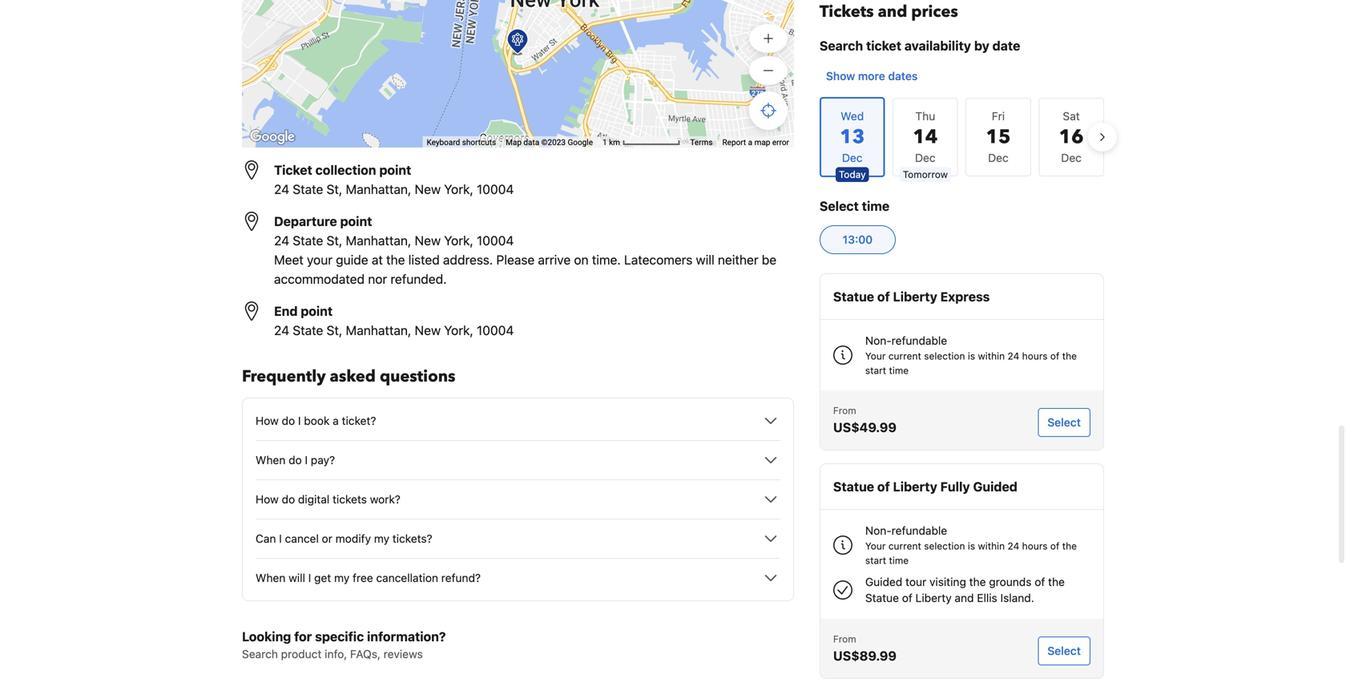 Task type: locate. For each thing, give the bounding box(es) containing it.
2 vertical spatial state
[[293, 323, 323, 338]]

york, inside departure point 24 state st, manhattan, new york, 10004 meet your guide at the listed address.    please arrive on time. latecomers will neither be accommodated nor refunded.
[[444, 233, 474, 248]]

york, down keyboard shortcuts
[[444, 182, 474, 197]]

manhattan, for end
[[346, 323, 412, 338]]

1 vertical spatial york,
[[444, 233, 474, 248]]

tickets and prices
[[820, 1, 959, 23]]

non-refundable your current selection is within 24 hours of the start time
[[866, 334, 1078, 376], [866, 524, 1078, 566]]

1 non- from the top
[[866, 334, 892, 347]]

0 vertical spatial st,
[[327, 182, 343, 197]]

2 horizontal spatial dec
[[1062, 151, 1082, 164]]

from
[[834, 405, 857, 416], [834, 633, 857, 645]]

point inside departure point 24 state st, manhattan, new york, 10004 meet your guide at the listed address.    please arrive on time. latecomers will neither be accommodated nor refunded.
[[340, 214, 372, 229]]

2 from from the top
[[834, 633, 857, 645]]

dec inside thu 14 dec tomorrow
[[916, 151, 936, 164]]

1 vertical spatial point
[[340, 214, 372, 229]]

0 vertical spatial state
[[293, 182, 323, 197]]

select
[[820, 198, 859, 214], [1048, 416, 1082, 429], [1048, 644, 1082, 657]]

3 10004 from the top
[[477, 323, 514, 338]]

selection up visiting in the bottom right of the page
[[925, 540, 966, 552]]

0 vertical spatial selection
[[925, 350, 966, 362]]

information?
[[367, 629, 446, 644]]

liberty for fully
[[894, 479, 938, 494]]

1 vertical spatial new
[[415, 233, 441, 248]]

guided inside guided tour visiting the grounds of the statue of liberty and ellis island.
[[866, 575, 903, 588]]

refundable down statue of liberty fully guided
[[892, 524, 948, 537]]

guided tour visiting the grounds of the statue of liberty and ellis island.
[[866, 575, 1065, 605]]

state down departure
[[293, 233, 323, 248]]

time up the "tour"
[[890, 555, 909, 566]]

new
[[415, 182, 441, 197], [415, 233, 441, 248], [415, 323, 441, 338]]

when
[[256, 453, 286, 467], [256, 571, 286, 584]]

1 horizontal spatial guided
[[974, 479, 1018, 494]]

state inside end point 24 state st, manhattan, new york, 10004
[[293, 323, 323, 338]]

hours
[[1023, 350, 1048, 362], [1023, 540, 1048, 552]]

selection down express
[[925, 350, 966, 362]]

ticket collection point 24 state st, manhattan, new york, 10004
[[274, 162, 514, 197]]

by
[[975, 38, 990, 53]]

statue down the 13:00
[[834, 289, 875, 304]]

point right "collection"
[[380, 162, 412, 178]]

show more dates button
[[820, 62, 925, 91]]

0 vertical spatial manhattan,
[[346, 182, 412, 197]]

pay?
[[311, 453, 335, 467]]

3 york, from the top
[[444, 323, 474, 338]]

10004 inside end point 24 state st, manhattan, new york, 10004
[[477, 323, 514, 338]]

ellis
[[978, 591, 998, 605]]

is down express
[[968, 350, 976, 362]]

non-
[[866, 334, 892, 347], [866, 524, 892, 537]]

please
[[497, 252, 535, 267]]

map data ©2023 google
[[506, 138, 593, 147]]

guided right 'fully'
[[974, 479, 1018, 494]]

manhattan, inside departure point 24 state st, manhattan, new york, 10004 meet your guide at the listed address.    please arrive on time. latecomers will neither be accommodated nor refunded.
[[346, 233, 412, 248]]

1 vertical spatial select button
[[1039, 637, 1091, 665]]

state inside departure point 24 state st, manhattan, new york, 10004 meet your guide at the listed address.    please arrive on time. latecomers will neither be accommodated nor refunded.
[[293, 233, 323, 248]]

new up questions
[[415, 323, 441, 338]]

0 vertical spatial guided
[[974, 479, 1018, 494]]

0 horizontal spatial guided
[[866, 575, 903, 588]]

1 start from the top
[[866, 365, 887, 376]]

st, up frequently asked questions
[[327, 323, 343, 338]]

how for how do i book a ticket?
[[256, 414, 279, 427]]

24
[[274, 182, 290, 197], [274, 233, 290, 248], [274, 323, 290, 338], [1008, 350, 1020, 362], [1008, 540, 1020, 552]]

non-refundable your current selection is within 24 hours of the start time down express
[[866, 334, 1078, 376]]

2 vertical spatial st,
[[327, 323, 343, 338]]

dec inside sat 16 dec
[[1062, 151, 1082, 164]]

i inside "dropdown button"
[[298, 414, 301, 427]]

1 from from the top
[[834, 405, 857, 416]]

2 when from the top
[[256, 571, 286, 584]]

york, up address.
[[444, 233, 474, 248]]

keyboard shortcuts
[[427, 138, 496, 147]]

10004 down shortcuts
[[477, 182, 514, 197]]

0 vertical spatial start
[[866, 365, 887, 376]]

how up can on the bottom left of page
[[256, 493, 279, 506]]

thu 14 dec tomorrow
[[903, 109, 948, 180]]

0 vertical spatial statue
[[834, 289, 875, 304]]

current
[[889, 350, 922, 362], [889, 540, 922, 552]]

1 horizontal spatial will
[[696, 252, 715, 267]]

how down frequently
[[256, 414, 279, 427]]

liberty left express
[[894, 289, 938, 304]]

availability
[[905, 38, 972, 53]]

24 inside end point 24 state st, manhattan, new york, 10004
[[274, 323, 290, 338]]

new inside departure point 24 state st, manhattan, new york, 10004 meet your guide at the listed address.    please arrive on time. latecomers will neither be accommodated nor refunded.
[[415, 233, 441, 248]]

1 vertical spatial select
[[1048, 416, 1082, 429]]

1 vertical spatial within
[[979, 540, 1005, 552]]

get
[[314, 571, 331, 584]]

time
[[862, 198, 890, 214], [890, 365, 909, 376], [890, 555, 909, 566]]

1 10004 from the top
[[477, 182, 514, 197]]

is up guided tour visiting the grounds of the statue of liberty and ellis island.
[[968, 540, 976, 552]]

1 vertical spatial liberty
[[894, 479, 938, 494]]

0 vertical spatial a
[[749, 138, 753, 147]]

map
[[506, 138, 522, 147]]

manhattan, up at
[[346, 233, 412, 248]]

1 state from the top
[[293, 182, 323, 197]]

statue for statue of liberty express
[[834, 289, 875, 304]]

i inside 'dropdown button'
[[305, 453, 308, 467]]

region
[[807, 91, 1118, 184]]

within up grounds
[[979, 540, 1005, 552]]

your
[[866, 350, 886, 362], [866, 540, 886, 552]]

do inside how do i book a ticket? "dropdown button"
[[282, 414, 295, 427]]

st, inside end point 24 state st, manhattan, new york, 10004
[[327, 323, 343, 338]]

0 vertical spatial search
[[820, 38, 864, 53]]

new inside end point 24 state st, manhattan, new york, 10004
[[415, 323, 441, 338]]

latecomers
[[625, 252, 693, 267]]

10004 up the please in the left of the page
[[477, 233, 514, 248]]

and inside guided tour visiting the grounds of the statue of liberty and ellis island.
[[955, 591, 975, 605]]

0 vertical spatial refundable
[[892, 334, 948, 347]]

tickets
[[820, 1, 874, 23]]

1
[[603, 138, 607, 147]]

1 new from the top
[[415, 182, 441, 197]]

i left the book on the left of page
[[298, 414, 301, 427]]

1 vertical spatial a
[[333, 414, 339, 427]]

my right modify
[[374, 532, 390, 545]]

point inside end point 24 state st, manhattan, new york, 10004
[[301, 303, 333, 319]]

time up from us$49.99
[[890, 365, 909, 376]]

2 current from the top
[[889, 540, 922, 552]]

within down express
[[979, 350, 1005, 362]]

current down statue of liberty express
[[889, 350, 922, 362]]

1 york, from the top
[[444, 182, 474, 197]]

2 your from the top
[[866, 540, 886, 552]]

1 vertical spatial do
[[289, 453, 302, 467]]

0 horizontal spatial a
[[333, 414, 339, 427]]

be
[[762, 252, 777, 267]]

york, inside end point 24 state st, manhattan, new york, 10004
[[444, 323, 474, 338]]

1 refundable from the top
[[892, 334, 948, 347]]

non-refundable your current selection is within 24 hours of the start time up visiting in the bottom right of the page
[[866, 524, 1078, 566]]

0 vertical spatial my
[[374, 532, 390, 545]]

1 vertical spatial selection
[[925, 540, 966, 552]]

how do i book a ticket?
[[256, 414, 376, 427]]

1 st, from the top
[[327, 182, 343, 197]]

1 vertical spatial from
[[834, 633, 857, 645]]

the inside departure point 24 state st, manhattan, new york, 10004 meet your guide at the listed address.    please arrive on time. latecomers will neither be accommodated nor refunded.
[[386, 252, 405, 267]]

of
[[878, 289, 891, 304], [1051, 350, 1060, 362], [878, 479, 891, 494], [1051, 540, 1060, 552], [1035, 575, 1046, 588], [903, 591, 913, 605]]

0 vertical spatial your
[[866, 350, 886, 362]]

point right end
[[301, 303, 333, 319]]

a left map
[[749, 138, 753, 147]]

from inside from us$49.99
[[834, 405, 857, 416]]

1 vertical spatial 10004
[[477, 233, 514, 248]]

when down can on the bottom left of page
[[256, 571, 286, 584]]

1 vertical spatial start
[[866, 555, 887, 566]]

manhattan, inside end point 24 state st, manhattan, new york, 10004
[[346, 323, 412, 338]]

1 when from the top
[[256, 453, 286, 467]]

date
[[993, 38, 1021, 53]]

1 manhattan, from the top
[[346, 182, 412, 197]]

2 select button from the top
[[1039, 637, 1091, 665]]

2 non-refundable your current selection is within 24 hours of the start time from the top
[[866, 524, 1078, 566]]

0 vertical spatial when
[[256, 453, 286, 467]]

product
[[281, 647, 322, 661]]

statue down the us$49.99 on the bottom right
[[834, 479, 875, 494]]

1 vertical spatial refundable
[[892, 524, 948, 537]]

tickets
[[333, 493, 367, 506]]

do left the book on the left of page
[[282, 414, 295, 427]]

select for statue of liberty fully guided
[[1048, 644, 1082, 657]]

point
[[380, 162, 412, 178], [340, 214, 372, 229], [301, 303, 333, 319]]

report a map error link
[[723, 138, 790, 147]]

1 vertical spatial state
[[293, 233, 323, 248]]

from us$49.99
[[834, 405, 897, 435]]

1 vertical spatial is
[[968, 540, 976, 552]]

do inside 'when do i pay?' 'dropdown button'
[[289, 453, 302, 467]]

1 horizontal spatial and
[[955, 591, 975, 605]]

how inside "dropdown button"
[[256, 414, 279, 427]]

questions
[[380, 366, 456, 388]]

how do digital tickets work? button
[[256, 490, 781, 509]]

2 vertical spatial statue
[[866, 591, 900, 605]]

st, up your
[[327, 233, 343, 248]]

for
[[294, 629, 312, 644]]

10004 down the please in the left of the page
[[477, 323, 514, 338]]

1 vertical spatial non-refundable your current selection is within 24 hours of the start time
[[866, 524, 1078, 566]]

how do digital tickets work?
[[256, 493, 401, 506]]

10004 inside departure point 24 state st, manhattan, new york, 10004 meet your guide at the listed address.    please arrive on time. latecomers will neither be accommodated nor refunded.
[[477, 233, 514, 248]]

sat 16 dec
[[1060, 109, 1084, 164]]

do inside 'how do digital tickets work?' dropdown button
[[282, 493, 295, 506]]

1 vertical spatial current
[[889, 540, 922, 552]]

dec down 16
[[1062, 151, 1082, 164]]

prices
[[912, 1, 959, 23]]

current up the "tour"
[[889, 540, 922, 552]]

1 vertical spatial my
[[334, 571, 350, 584]]

1 dec from the left
[[916, 151, 936, 164]]

thu
[[916, 109, 936, 123]]

dec for 16
[[1062, 151, 1082, 164]]

1 vertical spatial will
[[289, 571, 305, 584]]

manhattan, down "collection"
[[346, 182, 412, 197]]

state down ticket
[[293, 182, 323, 197]]

0 horizontal spatial will
[[289, 571, 305, 584]]

dec up tomorrow
[[916, 151, 936, 164]]

will left get
[[289, 571, 305, 584]]

end point 24 state st, manhattan, new york, 10004
[[274, 303, 514, 338]]

your down statue of liberty fully guided
[[866, 540, 886, 552]]

1 your from the top
[[866, 350, 886, 362]]

manhattan, down nor
[[346, 323, 412, 338]]

0 vertical spatial non-
[[866, 334, 892, 347]]

st, inside departure point 24 state st, manhattan, new york, 10004 meet your guide at the listed address.    please arrive on time. latecomers will neither be accommodated nor refunded.
[[327, 233, 343, 248]]

when left pay?
[[256, 453, 286, 467]]

departure
[[274, 214, 337, 229]]

liberty left 'fully'
[[894, 479, 938, 494]]

0 vertical spatial is
[[968, 350, 976, 362]]

0 vertical spatial will
[[696, 252, 715, 267]]

dec inside fri 15 dec
[[989, 151, 1009, 164]]

1 non-refundable your current selection is within 24 hours of the start time from the top
[[866, 334, 1078, 376]]

i left get
[[308, 571, 311, 584]]

3 state from the top
[[293, 323, 323, 338]]

state down end
[[293, 323, 323, 338]]

liberty down visiting in the bottom right of the page
[[916, 591, 952, 605]]

or
[[322, 532, 333, 545]]

do
[[282, 414, 295, 427], [289, 453, 302, 467], [282, 493, 295, 506]]

2 vertical spatial liberty
[[916, 591, 952, 605]]

0 vertical spatial york,
[[444, 182, 474, 197]]

when inside dropdown button
[[256, 571, 286, 584]]

tomorrow
[[903, 169, 948, 180]]

2 vertical spatial manhattan,
[[346, 323, 412, 338]]

report
[[723, 138, 747, 147]]

2 york, from the top
[[444, 233, 474, 248]]

search ticket availability by date
[[820, 38, 1021, 53]]

1 vertical spatial and
[[955, 591, 975, 605]]

0 vertical spatial how
[[256, 414, 279, 427]]

2 vertical spatial select
[[1048, 644, 1082, 657]]

dec down 15
[[989, 151, 1009, 164]]

0 vertical spatial and
[[878, 1, 908, 23]]

your up from us$49.99
[[866, 350, 886, 362]]

0 vertical spatial from
[[834, 405, 857, 416]]

from us$89.99
[[834, 633, 897, 663]]

3 st, from the top
[[327, 323, 343, 338]]

a right the book on the left of page
[[333, 414, 339, 427]]

looking
[[242, 629, 291, 644]]

0 vertical spatial non-refundable your current selection is within 24 hours of the start time
[[866, 334, 1078, 376]]

point up guide on the top left of page
[[340, 214, 372, 229]]

from for us$89.99
[[834, 633, 857, 645]]

when inside 'dropdown button'
[[256, 453, 286, 467]]

1 vertical spatial statue
[[834, 479, 875, 494]]

2 vertical spatial do
[[282, 493, 295, 506]]

0 horizontal spatial search
[[242, 647, 278, 661]]

refundable
[[892, 334, 948, 347], [892, 524, 948, 537]]

statue inside guided tour visiting the grounds of the statue of liberty and ellis island.
[[866, 591, 900, 605]]

us$89.99
[[834, 648, 897, 663]]

new for departure
[[415, 233, 441, 248]]

1 how from the top
[[256, 414, 279, 427]]

statue up the from us$89.99
[[866, 591, 900, 605]]

0 vertical spatial liberty
[[894, 289, 938, 304]]

terms
[[691, 138, 713, 147]]

guided left the "tour"
[[866, 575, 903, 588]]

0 horizontal spatial point
[[301, 303, 333, 319]]

when for when will i get my free cancellation refund?
[[256, 571, 286, 584]]

liberty for express
[[894, 289, 938, 304]]

do left digital on the left of page
[[282, 493, 295, 506]]

do left pay?
[[289, 453, 302, 467]]

2 dec from the left
[[989, 151, 1009, 164]]

2 vertical spatial point
[[301, 303, 333, 319]]

show more dates
[[827, 69, 918, 83]]

0 horizontal spatial dec
[[916, 151, 936, 164]]

and
[[878, 1, 908, 23], [955, 591, 975, 605]]

and up "ticket"
[[878, 1, 908, 23]]

0 vertical spatial hours
[[1023, 350, 1048, 362]]

1 vertical spatial your
[[866, 540, 886, 552]]

i for pay?
[[305, 453, 308, 467]]

and left ellis
[[955, 591, 975, 605]]

0 vertical spatial select button
[[1039, 408, 1091, 437]]

0 horizontal spatial my
[[334, 571, 350, 584]]

do for book
[[282, 414, 295, 427]]

select time
[[820, 198, 890, 214]]

0 vertical spatial within
[[979, 350, 1005, 362]]

1 vertical spatial when
[[256, 571, 286, 584]]

2 vertical spatial 10004
[[477, 323, 514, 338]]

from up us$89.99
[[834, 633, 857, 645]]

do for pay?
[[289, 453, 302, 467]]

will inside departure point 24 state st, manhattan, new york, 10004 meet your guide at the listed address.    please arrive on time. latecomers will neither be accommodated nor refunded.
[[696, 252, 715, 267]]

1 select button from the top
[[1039, 408, 1091, 437]]

tour
[[906, 575, 927, 588]]

1 horizontal spatial my
[[374, 532, 390, 545]]

liberty
[[894, 289, 938, 304], [894, 479, 938, 494], [916, 591, 952, 605]]

my right get
[[334, 571, 350, 584]]

new up listed
[[415, 233, 441, 248]]

2 new from the top
[[415, 233, 441, 248]]

3 new from the top
[[415, 323, 441, 338]]

non- down statue of liberty fully guided
[[866, 524, 892, 537]]

york, up questions
[[444, 323, 474, 338]]

2 st, from the top
[[327, 233, 343, 248]]

1 vertical spatial st,
[[327, 233, 343, 248]]

google image
[[246, 127, 299, 148]]

1 current from the top
[[889, 350, 922, 362]]

0 vertical spatial current
[[889, 350, 922, 362]]

2 10004 from the top
[[477, 233, 514, 248]]

state for departure
[[293, 233, 323, 248]]

will left neither at right
[[696, 252, 715, 267]]

st, down "collection"
[[327, 182, 343, 197]]

1 vertical spatial search
[[242, 647, 278, 661]]

0 vertical spatial new
[[415, 182, 441, 197]]

data
[[524, 138, 540, 147]]

refundable down statue of liberty express
[[892, 334, 948, 347]]

search up show at right
[[820, 38, 864, 53]]

1 vertical spatial guided
[[866, 575, 903, 588]]

specific
[[315, 629, 364, 644]]

search
[[820, 38, 864, 53], [242, 647, 278, 661]]

2 state from the top
[[293, 233, 323, 248]]

2 manhattan, from the top
[[346, 233, 412, 248]]

map region
[[242, 0, 794, 148]]

region containing 14
[[807, 91, 1118, 184]]

non- down statue of liberty express
[[866, 334, 892, 347]]

state
[[293, 182, 323, 197], [293, 233, 323, 248], [293, 323, 323, 338]]

1 horizontal spatial dec
[[989, 151, 1009, 164]]

3 manhattan, from the top
[[346, 323, 412, 338]]

0 vertical spatial 10004
[[477, 182, 514, 197]]

visiting
[[930, 575, 967, 588]]

1 within from the top
[[979, 350, 1005, 362]]

state for end
[[293, 323, 323, 338]]

i left pay?
[[305, 453, 308, 467]]

is
[[968, 350, 976, 362], [968, 540, 976, 552]]

2 vertical spatial new
[[415, 323, 441, 338]]

i
[[298, 414, 301, 427], [305, 453, 308, 467], [279, 532, 282, 545], [308, 571, 311, 584]]

1 vertical spatial hours
[[1023, 540, 1048, 552]]

how for how do digital tickets work?
[[256, 493, 279, 506]]

from for us$49.99
[[834, 405, 857, 416]]

1 vertical spatial how
[[256, 493, 279, 506]]

will
[[696, 252, 715, 267], [289, 571, 305, 584]]

from up the us$49.99 on the bottom right
[[834, 405, 857, 416]]

2 how from the top
[[256, 493, 279, 506]]

2 vertical spatial york,
[[444, 323, 474, 338]]

0 vertical spatial point
[[380, 162, 412, 178]]

2 horizontal spatial point
[[380, 162, 412, 178]]

time up the 13:00
[[862, 198, 890, 214]]

1 horizontal spatial point
[[340, 214, 372, 229]]

from inside the from us$89.99
[[834, 633, 857, 645]]

new down keyboard
[[415, 182, 441, 197]]

3 dec from the left
[[1062, 151, 1082, 164]]

how inside dropdown button
[[256, 493, 279, 506]]

search down looking
[[242, 647, 278, 661]]

10004 for departure point 24 state st, manhattan, new york, 10004 meet your guide at the listed address.    please arrive on time. latecomers will neither be accommodated nor refunded.
[[477, 233, 514, 248]]

do for tickets
[[282, 493, 295, 506]]

1 vertical spatial manhattan,
[[346, 233, 412, 248]]

0 vertical spatial do
[[282, 414, 295, 427]]

1 vertical spatial non-
[[866, 524, 892, 537]]



Task type: vqa. For each thing, say whether or not it's contained in the screenshot.
10004
yes



Task type: describe. For each thing, give the bounding box(es) containing it.
modify
[[336, 532, 371, 545]]

st, for departure
[[327, 233, 343, 248]]

0 vertical spatial select
[[820, 198, 859, 214]]

digital
[[298, 493, 330, 506]]

book
[[304, 414, 330, 427]]

reviews
[[384, 647, 423, 661]]

1 is from the top
[[968, 350, 976, 362]]

manhattan, for departure
[[346, 233, 412, 248]]

14
[[913, 124, 938, 150]]

listed
[[409, 252, 440, 267]]

looking for specific information? search product info, faqs, reviews
[[242, 629, 446, 661]]

2 start from the top
[[866, 555, 887, 566]]

2 is from the top
[[968, 540, 976, 552]]

shortcuts
[[462, 138, 496, 147]]

sat
[[1064, 109, 1081, 123]]

0 horizontal spatial and
[[878, 1, 908, 23]]

24 inside 'ticket collection point 24 state st, manhattan, new york, 10004'
[[274, 182, 290, 197]]

info,
[[325, 647, 347, 661]]

new for end
[[415, 323, 441, 338]]

10004 for end point 24 state st, manhattan, new york, 10004
[[477, 323, 514, 338]]

point inside 'ticket collection point 24 state st, manhattan, new york, 10004'
[[380, 162, 412, 178]]

2 hours from the top
[[1023, 540, 1048, 552]]

1 km
[[603, 138, 623, 147]]

frequently
[[242, 366, 326, 388]]

when will i get my free cancellation refund? button
[[256, 568, 781, 588]]

i for book
[[298, 414, 301, 427]]

a inside "dropdown button"
[[333, 414, 339, 427]]

dec for 14
[[916, 151, 936, 164]]

2 refundable from the top
[[892, 524, 948, 537]]

dec for 15
[[989, 151, 1009, 164]]

map
[[755, 138, 771, 147]]

us$49.99
[[834, 420, 897, 435]]

1 selection from the top
[[925, 350, 966, 362]]

collection
[[316, 162, 376, 178]]

manhattan, inside 'ticket collection point 24 state st, manhattan, new york, 10004'
[[346, 182, 412, 197]]

refund?
[[442, 571, 481, 584]]

fri 15 dec
[[987, 109, 1011, 164]]

search inside "looking for specific information? search product info, faqs, reviews"
[[242, 647, 278, 661]]

cancel
[[285, 532, 319, 545]]

2 within from the top
[[979, 540, 1005, 552]]

york, for departure point 24 state st, manhattan, new york, 10004 meet your guide at the listed address.    please arrive on time. latecomers will neither be accommodated nor refunded.
[[444, 233, 474, 248]]

frequently asked questions
[[242, 366, 456, 388]]

fully
[[941, 479, 971, 494]]

york, inside 'ticket collection point 24 state st, manhattan, new york, 10004'
[[444, 182, 474, 197]]

st, inside 'ticket collection point 24 state st, manhattan, new york, 10004'
[[327, 182, 343, 197]]

free
[[353, 571, 373, 584]]

km
[[609, 138, 621, 147]]

address.
[[443, 252, 493, 267]]

select button for statue of liberty fully guided
[[1039, 637, 1091, 665]]

1 km button
[[598, 136, 686, 148]]

select for statue of liberty express
[[1048, 416, 1082, 429]]

can i cancel or modify my tickets?
[[256, 532, 433, 545]]

1 horizontal spatial a
[[749, 138, 753, 147]]

2 vertical spatial time
[[890, 555, 909, 566]]

guide
[[336, 252, 369, 267]]

grounds
[[990, 575, 1032, 588]]

when will i get my free cancellation refund?
[[256, 571, 481, 584]]

dates
[[889, 69, 918, 83]]

i right can on the bottom left of page
[[279, 532, 282, 545]]

more
[[859, 69, 886, 83]]

keyboard
[[427, 138, 460, 147]]

10004 inside 'ticket collection point 24 state st, manhattan, new york, 10004'
[[477, 182, 514, 197]]

select button for statue of liberty express
[[1039, 408, 1091, 437]]

york, for end point 24 state st, manhattan, new york, 10004
[[444, 323, 474, 338]]

arrive
[[538, 252, 571, 267]]

can i cancel or modify my tickets? button
[[256, 529, 781, 548]]

1 hours from the top
[[1023, 350, 1048, 362]]

ticket?
[[342, 414, 376, 427]]

error
[[773, 138, 790, 147]]

2 selection from the top
[[925, 540, 966, 552]]

time.
[[592, 252, 621, 267]]

fri
[[992, 109, 1006, 123]]

state inside 'ticket collection point 24 state st, manhattan, new york, 10004'
[[293, 182, 323, 197]]

new inside 'ticket collection point 24 state st, manhattan, new york, 10004'
[[415, 182, 441, 197]]

point for departure
[[340, 214, 372, 229]]

nor
[[368, 271, 387, 287]]

ticket
[[867, 38, 902, 53]]

1 vertical spatial time
[[890, 365, 909, 376]]

your
[[307, 252, 333, 267]]

express
[[941, 289, 991, 304]]

liberty inside guided tour visiting the grounds of the statue of liberty and ellis island.
[[916, 591, 952, 605]]

statue of liberty fully guided
[[834, 479, 1018, 494]]

refunded.
[[391, 271, 447, 287]]

terms link
[[691, 138, 713, 147]]

will inside dropdown button
[[289, 571, 305, 584]]

when do i pay? button
[[256, 451, 781, 470]]

on
[[574, 252, 589, 267]]

statue for statue of liberty fully guided
[[834, 479, 875, 494]]

keyboard shortcuts button
[[427, 137, 496, 148]]

at
[[372, 252, 383, 267]]

asked
[[330, 366, 376, 388]]

0 vertical spatial time
[[862, 198, 890, 214]]

statue of liberty express
[[834, 289, 991, 304]]

departure point 24 state st, manhattan, new york, 10004 meet your guide at the listed address.    please arrive on time. latecomers will neither be accommodated nor refunded.
[[274, 214, 777, 287]]

ticket
[[274, 162, 313, 178]]

accommodated
[[274, 271, 365, 287]]

1 horizontal spatial search
[[820, 38, 864, 53]]

island.
[[1001, 591, 1035, 605]]

i for get
[[308, 571, 311, 584]]

how do i book a ticket? button
[[256, 411, 781, 431]]

point for end
[[301, 303, 333, 319]]

24 inside departure point 24 state st, manhattan, new york, 10004 meet your guide at the listed address.    please arrive on time. latecomers will neither be accommodated nor refunded.
[[274, 233, 290, 248]]

when for when do i pay?
[[256, 453, 286, 467]]

can
[[256, 532, 276, 545]]

show
[[827, 69, 856, 83]]

st, for end
[[327, 323, 343, 338]]

google
[[568, 138, 593, 147]]

16
[[1060, 124, 1084, 150]]

©2023
[[542, 138, 566, 147]]

neither
[[718, 252, 759, 267]]

tickets?
[[393, 532, 433, 545]]

faqs,
[[350, 647, 381, 661]]

2 non- from the top
[[866, 524, 892, 537]]

cancellation
[[376, 571, 439, 584]]

work?
[[370, 493, 401, 506]]



